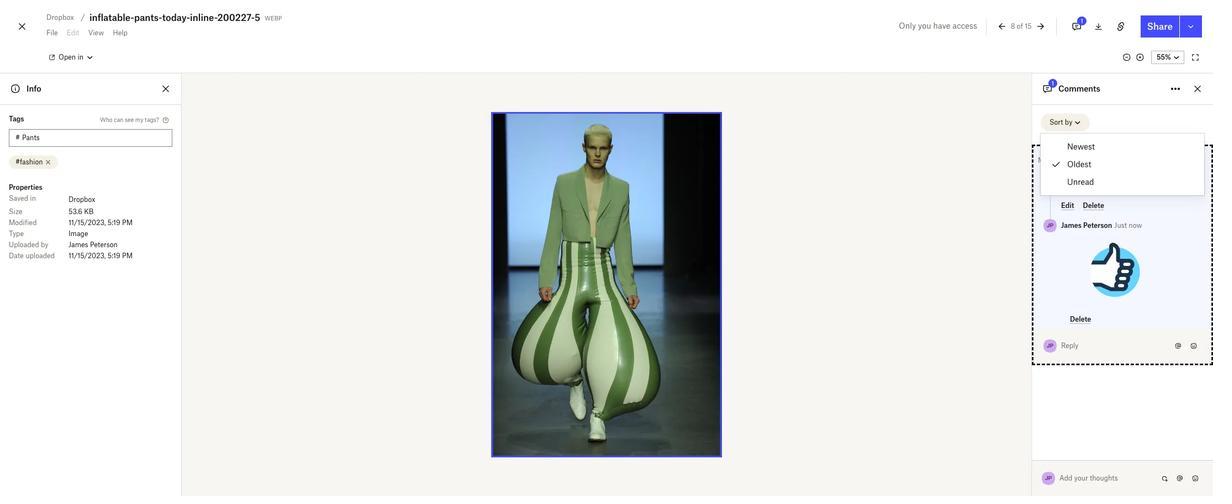 Task type: locate. For each thing, give the bounding box(es) containing it.
to down microsoft_pride_21_intersex.jpg
[[1031, 395, 1036, 402]]

james inside row
[[69, 241, 88, 249]]

4 microsoft_pride from the top
[[1038, 362, 1079, 369]]

microsoft_pride link down microsoft_pride_21_demisexual.jpg
[[1038, 263, 1079, 273]]

unread
[[1068, 177, 1094, 187]]

uploaded inside 'microsoft_pride_21_pride_flag.jpg uploaded to microsoft_pride'
[[1004, 362, 1029, 369]]

by
[[1065, 118, 1073, 127], [1101, 156, 1108, 165], [41, 241, 48, 249]]

0 vertical spatial copy link button
[[1141, 320, 1182, 334]]

3 microsoft_pride from the top
[[1038, 330, 1079, 337]]

0 vertical spatial pm
[[122, 219, 133, 227]]

uploaded inside microsoft_pride_21_demisexual.jpg uploaded to microsoft_pride
[[1004, 265, 1029, 271]]

3 row from the top
[[9, 218, 172, 229]]

Reply text field
[[1062, 338, 1172, 355]]

copy up add your thoughts text box at the bottom right
[[1146, 453, 1163, 461]]

2 microsoft_pride link from the top
[[1038, 296, 1079, 306]]

microsoft_pride for microsoft_pride_21_demisexual.jpg
[[1038, 265, 1079, 271]]

1 to from the top
[[1031, 265, 1036, 271]]

3 copy link from the top
[[1146, 453, 1176, 461]]

to inside microsoft_pride_21_intersex.jpg uploaded to
[[1031, 395, 1036, 402]]

1 horizontal spatial 1
[[1081, 18, 1083, 24]]

tags?
[[145, 116, 159, 123]]

microsoft_pride up reply
[[1038, 330, 1079, 337]]

dropbox inside dropdown button
[[46, 13, 74, 22]]

to down microsoft_pride_21_demisexual.jpg
[[1031, 265, 1036, 271]]

0 vertical spatial 5:19
[[108, 219, 120, 227]]

file button
[[42, 24, 62, 42]]

marked
[[1038, 156, 1062, 165]]

to inside 'microsoft_pride_21_pride_flag.jpg uploaded to microsoft_pride'
[[1031, 362, 1036, 369]]

#
[[15, 134, 20, 142]]

your
[[1075, 475, 1088, 483]]

2 5:19 from the top
[[108, 252, 120, 260]]

1 inside dropdown button
[[1081, 18, 1083, 24]]

row down image
[[9, 240, 172, 251]]

type
[[9, 230, 24, 238]]

peterson left just
[[1084, 222, 1113, 230]]

peterson up comment
[[1084, 175, 1113, 183]]

2 11/15/2023, from the top
[[69, 252, 106, 260]]

1 vertical spatial copy link button
[[1141, 353, 1182, 366]]

53.6
[[69, 208, 82, 216]]

3 to from the top
[[1031, 330, 1036, 337]]

microsoft_pride_21_bisexual.jpg uploaded to microsoft_pride
[[982, 285, 1085, 304]]

today-
[[162, 12, 190, 23]]

microsoft_pride link for microsoft_pride_21_neutrois.jpg
[[1038, 328, 1079, 338]]

pm
[[122, 219, 133, 227], [122, 252, 133, 260]]

dropbox up 53.6 kb
[[69, 196, 95, 204]]

11/15/2023, for kb
[[69, 219, 106, 227]]

uploaded
[[9, 241, 39, 249], [1004, 265, 1029, 271], [1004, 297, 1029, 304], [1004, 330, 1029, 337], [1004, 362, 1029, 369], [1004, 395, 1029, 402], [1004, 428, 1029, 434]]

1 5:19 from the top
[[108, 219, 120, 227]]

microsoft_pride for microsoft_pride_21_bisexual.jpg
[[1038, 297, 1079, 304]]

Add a tag text field
[[22, 132, 166, 144]]

row up james peterson
[[9, 229, 172, 240]]

1 link from the top
[[1165, 323, 1176, 331]]

1 vertical spatial copy link
[[1146, 355, 1176, 364]]

15
[[1025, 22, 1032, 30]]

0 vertical spatial 11/15/2023, 5:19 pm
[[69, 219, 133, 227]]

5:19 up james peterson
[[108, 219, 120, 227]]

uploaded
[[26, 252, 55, 260], [1067, 477, 1096, 485]]

1 vertical spatial in
[[30, 195, 36, 203]]

who can see my tags?
[[100, 116, 159, 123]]

by right resolved
[[1101, 156, 1108, 165]]

5:19 down james peterson
[[108, 252, 120, 260]]

uploaded down microsoft_pride_21_pride_flag.jpg
[[1004, 362, 1029, 369]]

0 vertical spatial 1
[[1081, 18, 1083, 24]]

uploaded down microsoft_pride_21_demisexual.jpg
[[1004, 265, 1029, 271]]

0 vertical spatial copy
[[1146, 323, 1163, 331]]

row down kb
[[9, 218, 172, 229]]

1 11/15/2023, from the top
[[69, 219, 106, 227]]

by up date uploaded
[[41, 241, 48, 249]]

5 to from the top
[[1031, 395, 1036, 402]]

1 microsoft_pride from the top
[[1038, 265, 1079, 271]]

open in
[[59, 53, 83, 61]]

2 vertical spatial copy link button
[[1141, 451, 1182, 464]]

microsoft_pride inside microsoft_pride_21_demisexual.jpg uploaded to microsoft_pride
[[1038, 265, 1079, 271]]

2 vertical spatial copy link
[[1146, 453, 1176, 461]]

inflatable-
[[89, 12, 134, 23]]

6 row from the top
[[9, 251, 172, 262]]

1
[[1081, 18, 1083, 24], [1052, 80, 1054, 87]]

microsoft_pride link down microsoft_pride_21_bisexual.jpg
[[1038, 296, 1079, 306]]

only you have access
[[899, 21, 978, 30]]

to down microsoft_pride_21_pansexual.jpg
[[1031, 428, 1036, 434]]

uploaded inside microsoft_pride_21_pansexual.jpg uploaded to
[[1004, 428, 1029, 434]]

test
[[1062, 187, 1075, 196]]

1 vertical spatial pm
[[122, 252, 133, 260]]

link
[[1165, 323, 1176, 331], [1165, 355, 1176, 364], [1165, 453, 1176, 461]]

2 copy link button from the top
[[1141, 353, 1182, 366]]

uploaded down microsoft_pride_21_neutrois.jpg at the right of page
[[1004, 330, 1029, 337]]

4 row from the top
[[9, 229, 172, 240]]

uploaded inside upload successful! all items successfully uploaded
[[1067, 477, 1096, 485]]

peterson for james peterson
[[90, 241, 118, 249]]

2 copy from the top
[[1146, 355, 1163, 364]]

4 microsoft_pride link from the top
[[1038, 361, 1079, 371]]

row
[[9, 193, 172, 207], [9, 207, 172, 218], [9, 218, 172, 229], [9, 229, 172, 240], [9, 240, 172, 251], [9, 251, 172, 262]]

to inside microsoft_pride_21_bisexual.jpg uploaded to microsoft_pride
[[1031, 297, 1036, 304]]

11/15/2023, 5:19 pm down kb
[[69, 219, 133, 227]]

by for sort by
[[1065, 118, 1073, 127]]

2 pm from the top
[[122, 252, 133, 260]]

1 copy from the top
[[1146, 323, 1163, 331]]

peterson down kb
[[90, 241, 118, 249]]

items
[[1008, 477, 1025, 485]]

copy down reply image
[[1146, 355, 1163, 364]]

microsoft_pride down reply
[[1038, 362, 1079, 369]]

peterson inside "james peterson test comment about the pants"
[[1084, 175, 1113, 183]]

0 horizontal spatial 1
[[1052, 80, 1054, 87]]

11/15/2023,
[[69, 219, 106, 227], [69, 252, 106, 260]]

11/15/2023, down kb
[[69, 219, 106, 227]]

1 vertical spatial dropbox
[[69, 196, 95, 204]]

1 horizontal spatial uploaded
[[1067, 477, 1096, 485]]

thoughts
[[1090, 475, 1118, 483]]

microsoft_pride_21_intersex.jpg
[[982, 382, 1084, 391]]

kb
[[84, 208, 94, 216]]

dropbox for dropbox dropdown button
[[46, 13, 74, 22]]

file
[[46, 29, 58, 37]]

pm for kb
[[122, 219, 133, 227]]

to inside microsoft_pride_21_neutrois.jpg uploaded to microsoft_pride
[[1031, 330, 1036, 337]]

view
[[88, 29, 104, 37]]

microsoft_pride down microsoft_pride_21_bisexual.jpg
[[1038, 297, 1079, 304]]

in down properties
[[30, 195, 36, 203]]

2 11/15/2023, 5:19 pm from the top
[[69, 252, 133, 260]]

tags
[[9, 115, 24, 123]]

microsoft_pride link for microsoft_pride_21_bisexual.jpg
[[1038, 296, 1079, 306]]

1 pm from the top
[[122, 219, 133, 227]]

0 vertical spatial 11/15/2023,
[[69, 219, 106, 227]]

copy up 'reply' text field
[[1146, 323, 1163, 331]]

in
[[78, 53, 83, 61], [30, 195, 36, 203]]

0 vertical spatial dropbox
[[46, 13, 74, 22]]

by right sort
[[1065, 118, 1073, 127]]

uploaded inside microsoft_pride_21_bisexual.jpg uploaded to microsoft_pride
[[1004, 297, 1029, 304]]

row up kb
[[9, 193, 172, 207]]

open
[[59, 53, 76, 61]]

1 left comments
[[1052, 80, 1054, 87]]

peterson inside row
[[90, 241, 118, 249]]

microsoft_pride link
[[1038, 263, 1079, 273], [1038, 296, 1079, 306], [1038, 328, 1079, 338], [1038, 361, 1079, 371]]

11/15/2023, 5:19 pm down james peterson
[[69, 252, 133, 260]]

date
[[9, 252, 24, 260]]

in inside open in popup button
[[78, 53, 83, 61]]

2 row from the top
[[9, 207, 172, 218]]

to for microsoft_pride_21_neutrois.jpg
[[1031, 330, 1036, 337]]

james
[[1110, 156, 1130, 165], [1061, 175, 1082, 183], [1061, 222, 1082, 230], [69, 241, 88, 249]]

3 microsoft_pride link from the top
[[1038, 328, 1079, 338]]

share button
[[1141, 15, 1180, 38]]

1 vertical spatial link
[[1165, 355, 1176, 364]]

1 vertical spatial 11/15/2023,
[[69, 252, 106, 260]]

uploaded for microsoft_pride_21_demisexual.jpg
[[1004, 265, 1029, 271]]

6 to from the top
[[1031, 428, 1036, 434]]

link for microsoft_pride_21_pride_flag.jpg
[[1165, 355, 1176, 364]]

copy for microsoft_pride_21_neutrois.jpg
[[1146, 323, 1163, 331]]

copy link button
[[1141, 320, 1182, 334], [1141, 353, 1182, 366], [1141, 451, 1182, 464]]

microsoft_pride inside 'microsoft_pride_21_pride_flag.jpg uploaded to microsoft_pride'
[[1038, 362, 1079, 369]]

1 11/15/2023, 5:19 pm from the top
[[69, 219, 133, 227]]

row down dropbox link
[[9, 207, 172, 218]]

5:19 for 53.6 kb
[[108, 219, 120, 227]]

to for microsoft_pride_21_intersex.jpg
[[1031, 395, 1036, 402]]

0 vertical spatial link
[[1165, 323, 1176, 331]]

view button
[[84, 24, 108, 42]]

uploaded for microsoft_pride_21_intersex.jpg
[[1004, 395, 1029, 402]]

see
[[125, 116, 134, 123]]

microsoft_pride down microsoft_pride_21_demisexual.jpg
[[1038, 265, 1079, 271]]

copy for microsoft_pride_21_pride_flag.jpg
[[1146, 355, 1163, 364]]

uploaded down "type"
[[9, 241, 39, 249]]

1 vertical spatial copy
[[1146, 355, 1163, 364]]

5:19
[[108, 219, 120, 227], [108, 252, 120, 260]]

0 horizontal spatial by
[[41, 241, 48, 249]]

200227-
[[217, 12, 255, 23]]

11/15/2023, down james peterson
[[69, 252, 106, 260]]

microsoft_pride link up reply
[[1038, 328, 1079, 338]]

1 copy link from the top
[[1146, 323, 1176, 331]]

in inside row
[[30, 195, 36, 203]]

uploaded inside microsoft_pride_21_intersex.jpg uploaded to
[[1004, 395, 1029, 402]]

0 vertical spatial by
[[1065, 118, 1073, 127]]

1 horizontal spatial by
[[1065, 118, 1073, 127]]

0 horizontal spatial uploaded
[[26, 252, 55, 260]]

1 copy link button from the top
[[1141, 320, 1182, 334]]

just
[[1115, 222, 1127, 230]]

microsoft_pride inside microsoft_pride_21_bisexual.jpg uploaded to microsoft_pride
[[1038, 297, 1079, 304]]

microsoft_pride
[[1038, 265, 1079, 271], [1038, 297, 1079, 304], [1038, 330, 1079, 337], [1038, 362, 1079, 369]]

peterson
[[1132, 156, 1159, 165], [1084, 175, 1113, 183], [1084, 222, 1113, 230], [90, 241, 118, 249]]

microsoft_pride_21_lesbian.jpg
[[982, 448, 1083, 456]]

1 row from the top
[[9, 193, 172, 207]]

to for microsoft_pride_21_pansexual.jpg
[[1031, 428, 1036, 434]]

to inside microsoft_pride_21_pansexual.jpg uploaded to
[[1031, 428, 1036, 434]]

copy link button for microsoft_pride_21_pride_flag.jpg
[[1141, 353, 1182, 366]]

1 vertical spatial by
[[1101, 156, 1108, 165]]

1 horizontal spatial in
[[78, 53, 83, 61]]

2 vertical spatial copy
[[1146, 453, 1163, 461]]

5 row from the top
[[9, 240, 172, 251]]

upload
[[997, 467, 1024, 476]]

uploaded down microsoft_pride_21_bisexual.jpg
[[1004, 297, 1029, 304]]

8 of 15
[[1011, 22, 1032, 30]]

53.6 kb
[[69, 208, 94, 216]]

2 link from the top
[[1165, 355, 1176, 364]]

james down image
[[69, 241, 88, 249]]

2 vertical spatial link
[[1165, 453, 1176, 461]]

2 microsoft_pride from the top
[[1038, 297, 1079, 304]]

uploaded for microsoft_pride_21_pride_flag.jpg
[[1004, 362, 1029, 369]]

in right open
[[78, 53, 83, 61]]

to down microsoft_pride_21_bisexual.jpg
[[1031, 297, 1036, 304]]

1 vertical spatial 11/15/2023, 5:19 pm
[[69, 252, 133, 260]]

close left sidebar image
[[159, 82, 172, 96]]

copy link for microsoft_pride_21_neutrois.jpg
[[1146, 323, 1176, 331]]

4 to from the top
[[1031, 362, 1036, 369]]

uploaded by
[[9, 241, 48, 249]]

0 vertical spatial uploaded
[[26, 252, 55, 260]]

0 vertical spatial copy link
[[1146, 323, 1176, 331]]

upload successful! alert
[[955, 215, 1200, 497]]

to
[[1031, 265, 1036, 271], [1031, 297, 1036, 304], [1031, 330, 1036, 337], [1031, 362, 1036, 369], [1031, 395, 1036, 402], [1031, 428, 1036, 434]]

1 microsoft_pride link from the top
[[1038, 263, 1079, 273]]

11/15/2023, 5:19 pm for peterson
[[69, 252, 133, 260]]

0 vertical spatial in
[[78, 53, 83, 61]]

james peterson just now
[[1061, 222, 1142, 230]]

link for microsoft_pride_21_neutrois.jpg
[[1165, 323, 1176, 331]]

copy link
[[1146, 323, 1176, 331], [1146, 355, 1176, 364], [1146, 453, 1176, 461]]

microsoft_pride inside microsoft_pride_21_neutrois.jpg uploaded to microsoft_pride
[[1038, 330, 1079, 337]]

close right sidebar image
[[1191, 82, 1205, 96]]

row containing saved in
[[9, 193, 172, 207]]

copy link for microsoft_pride_21_pride_flag.jpg
[[1146, 355, 1176, 364]]

only
[[899, 21, 916, 30]]

Add your thoughts text field
[[1060, 470, 1158, 488]]

row containing date uploaded
[[9, 251, 172, 262]]

to down microsoft_pride_21_pride_flag.jpg
[[1031, 362, 1036, 369]]

microsoft_pride_21_demisexual.jpg uploaded to microsoft_pride
[[982, 252, 1096, 271]]

3 copy from the top
[[1146, 453, 1163, 461]]

james peterson test comment about the pants
[[1061, 175, 1158, 196]]

james down test
[[1061, 222, 1082, 230]]

11/15/2023, 5:19 pm
[[69, 219, 133, 227], [69, 252, 133, 260]]

2 to from the top
[[1031, 297, 1036, 304]]

0 horizontal spatial in
[[30, 195, 36, 203]]

row down james peterson
[[9, 251, 172, 262]]

2 vertical spatial by
[[41, 241, 48, 249]]

uploaded down microsoft_pride_21_pansexual.jpg
[[1004, 428, 1029, 434]]

row containing uploaded by
[[9, 240, 172, 251]]

uploaded inside microsoft_pride_21_neutrois.jpg uploaded to microsoft_pride
[[1004, 330, 1029, 337]]

microsoft_pride_21_pride_flag.jpg uploaded to microsoft_pride
[[982, 350, 1091, 369]]

3 copy link button from the top
[[1141, 451, 1182, 464]]

who
[[100, 116, 112, 123]]

in for saved in
[[30, 195, 36, 203]]

james up "james peterson test comment about the pants"
[[1110, 156, 1130, 165]]

upload successful! all items successfully uploaded
[[997, 467, 1096, 485]]

by inside row
[[41, 241, 48, 249]]

1 vertical spatial 5:19
[[108, 252, 120, 260]]

microsoft_pride link down reply
[[1038, 361, 1079, 371]]

to down microsoft_pride_21_neutrois.jpg at the right of page
[[1031, 330, 1036, 337]]

dropbox inside row
[[69, 196, 95, 204]]

dropbox link
[[69, 195, 95, 206]]

james inside "james peterson test comment about the pants"
[[1061, 175, 1082, 183]]

uploaded down microsoft_pride_21_intersex.jpg
[[1004, 395, 1029, 402]]

reply
[[1061, 342, 1079, 350]]

to inside microsoft_pride_21_demisexual.jpg uploaded to microsoft_pride
[[1031, 265, 1036, 271]]

1 vertical spatial uploaded
[[1067, 477, 1096, 485]]

table
[[9, 193, 172, 262]]

james up test
[[1061, 175, 1082, 183]]

2 copy link from the top
[[1146, 355, 1176, 364]]

dropbox up file
[[46, 13, 74, 22]]

peterson up pants
[[1132, 156, 1159, 165]]

by inside 'dropdown button'
[[1065, 118, 1073, 127]]

1 right 15
[[1081, 18, 1083, 24]]

access
[[953, 21, 978, 30]]



Task type: vqa. For each thing, say whether or not it's contained in the screenshot.


Task type: describe. For each thing, give the bounding box(es) containing it.
dropbox button
[[42, 11, 78, 24]]

microsoft_pride link for microsoft_pride_21_pride_flag.jpg
[[1038, 361, 1079, 371]]

james for james peterson
[[69, 241, 88, 249]]

sticker: thumbs up image
[[1084, 239, 1146, 301]]

1 button
[[1066, 15, 1088, 38]]

info
[[27, 84, 41, 93]]

pants-
[[134, 12, 162, 23]]

microsoft_pride_21_intersex.jpg uploaded to
[[982, 382, 1084, 402]]

oldest checkbox item
[[1041, 156, 1205, 174]]

11/15/2023, for peterson
[[69, 252, 106, 260]]

about
[[1109, 187, 1127, 196]]

james for james peterson test comment about the pants
[[1061, 175, 1082, 183]]

close image
[[15, 18, 29, 35]]

#fashion
[[15, 158, 43, 166]]

5:19 for james peterson
[[108, 252, 120, 260]]

successfully
[[1027, 477, 1065, 485]]

add your thoughts
[[1060, 475, 1118, 483]]

reply image
[[1062, 340, 1163, 353]]

the
[[1128, 187, 1139, 196]]

row containing modified
[[9, 218, 172, 229]]

3 link from the top
[[1165, 453, 1176, 461]]

comments
[[1059, 84, 1101, 93]]

saved in
[[9, 195, 36, 203]]

help button
[[108, 24, 132, 42]]

uploaded for microsoft_pride_21_bisexual.jpg
[[1004, 297, 1029, 304]]

uploaded inside row
[[9, 241, 39, 249]]

8
[[1011, 22, 1015, 30]]

modified
[[9, 219, 37, 227]]

microsoft_pride_21_demisexual.jpg
[[982, 252, 1096, 260]]

table containing saved in
[[9, 193, 172, 262]]

marked as resolved by james peterson
[[1038, 156, 1159, 165]]

sort
[[1050, 118, 1063, 127]]

inline-
[[190, 12, 217, 23]]

/ inflatable-pants-today-inline-200227-5 webp
[[81, 12, 282, 23]]

of
[[1017, 22, 1023, 30]]

copy link button for microsoft_pride_21_neutrois.jpg
[[1141, 320, 1182, 334]]

row containing type
[[9, 229, 172, 240]]

help
[[113, 29, 128, 37]]

1 vertical spatial 1
[[1052, 80, 1054, 87]]

peterson for james peterson just now
[[1084, 222, 1113, 230]]

row containing size
[[9, 207, 172, 218]]

resolved
[[1073, 156, 1099, 165]]

microsoft_pride for microsoft_pride_21_pride_flag.jpg
[[1038, 362, 1079, 369]]

pm for peterson
[[122, 252, 133, 260]]

55%
[[1157, 53, 1171, 61]]

my
[[135, 116, 143, 123]]

size
[[9, 208, 23, 216]]

share
[[1148, 21, 1173, 32]]

uploaded for microsoft_pride_21_neutrois.jpg
[[1004, 330, 1029, 337]]

uploaded for microsoft_pride_21_pansexual.jpg
[[1004, 428, 1029, 434]]

dropbox for dropbox link
[[69, 196, 95, 204]]

to for microsoft_pride_21_pride_flag.jpg
[[1031, 362, 1036, 369]]

by for uploaded by
[[41, 241, 48, 249]]

date uploaded
[[9, 252, 55, 260]]

microsoft_pride_21_pride_flag.jpg
[[982, 350, 1091, 358]]

5
[[255, 12, 260, 23]]

microsoft_pride link for microsoft_pride_21_demisexual.jpg
[[1038, 263, 1079, 273]]

microsoft_pride_21_neutrois.jpg uploaded to microsoft_pride
[[982, 317, 1086, 337]]

in for open in
[[78, 53, 83, 61]]

microsoft_pride_21_neutrois.jpg
[[982, 317, 1086, 325]]

james for james peterson just now
[[1061, 222, 1082, 230]]

peterson for james peterson test comment about the pants
[[1084, 175, 1113, 183]]

sort by button
[[1041, 114, 1090, 132]]

can
[[114, 116, 123, 123]]

all
[[997, 477, 1006, 485]]

microsoft_pride_21_pansexual.jpg uploaded to
[[982, 415, 1091, 434]]

microsoft_pride_21_bisexual.jpg
[[982, 285, 1085, 293]]

/
[[81, 13, 85, 22]]

webp
[[265, 13, 282, 22]]

oldest
[[1068, 160, 1092, 169]]

add your thoughts image
[[1060, 473, 1149, 485]]

#fashion button
[[9, 156, 58, 169]]

11/15/2023, 5:19 pm for kb
[[69, 219, 133, 227]]

as
[[1064, 156, 1071, 165]]

now
[[1129, 222, 1142, 230]]

2 horizontal spatial by
[[1101, 156, 1108, 165]]

image
[[69, 230, 88, 238]]

microsoft_pride for microsoft_pride_21_neutrois.jpg
[[1038, 330, 1079, 337]]

uploaded inside row
[[26, 252, 55, 260]]

newest
[[1068, 142, 1095, 151]]

sort by
[[1050, 118, 1073, 127]]

microsoft_pride_21_pansexual.jpg
[[982, 415, 1091, 423]]

who can see my tags? image
[[161, 116, 170, 125]]

james peterson
[[69, 241, 118, 249]]

comment
[[1077, 187, 1107, 196]]

to for microsoft_pride_21_demisexual.jpg
[[1031, 265, 1036, 271]]

pants
[[1140, 187, 1158, 196]]

saved
[[9, 195, 28, 203]]

successful!
[[1026, 467, 1069, 476]]

properties
[[9, 183, 42, 192]]

55% button
[[1152, 51, 1185, 64]]

to for microsoft_pride_21_bisexual.jpg
[[1031, 297, 1036, 304]]

add
[[1060, 475, 1073, 483]]

have
[[934, 21, 951, 30]]

you
[[918, 21, 931, 30]]

open in button
[[42, 49, 99, 66]]



